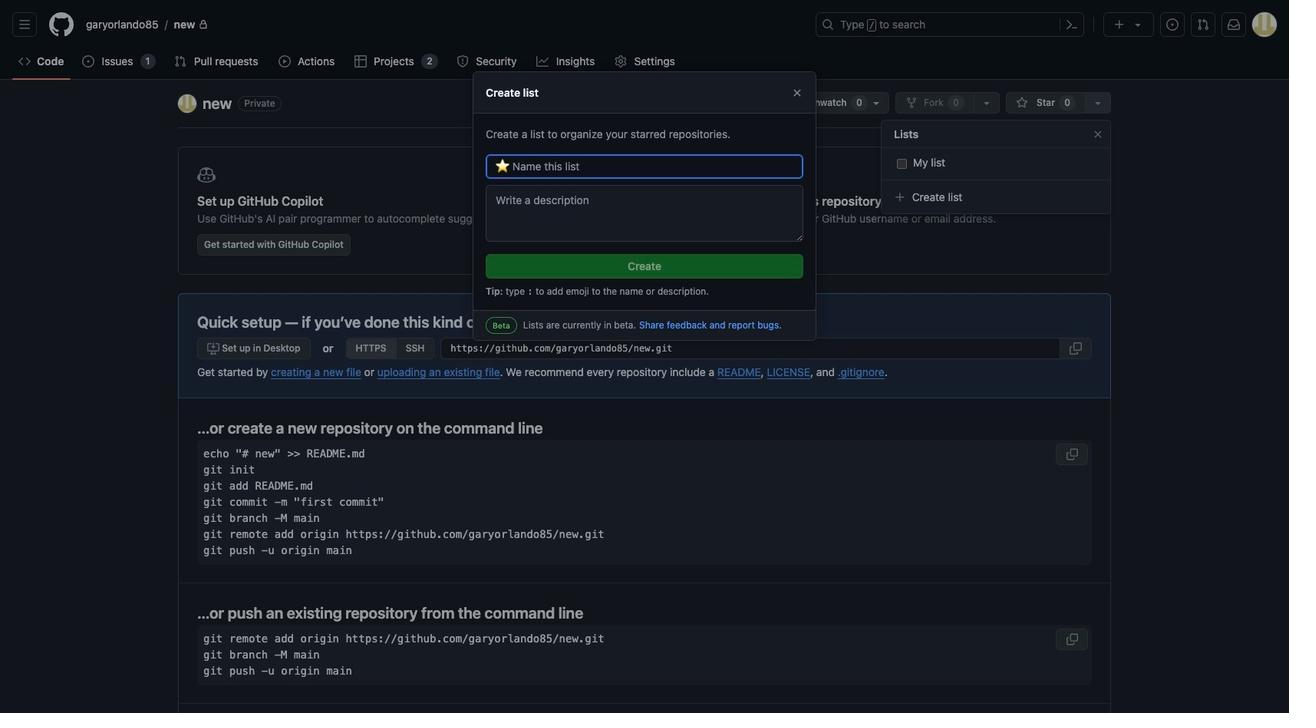 Task type: vqa. For each thing, say whether or not it's contained in the screenshot.
your in Built like a spreadsheet, project tables give you a live canvas to filter, sort, and group issues and pull requests. Tailor them to your needs with custom fields and saved views.
no



Task type: describe. For each thing, give the bounding box(es) containing it.
add this repository to a list image
[[1092, 97, 1105, 109]]

notifications image
[[1228, 18, 1240, 31]]

feature release label: beta element
[[486, 317, 517, 334]]

1 copy to clipboard image from the top
[[1066, 448, 1078, 460]]

create list dialog
[[473, 71, 817, 341]]

issue opened image for git pull request icon
[[82, 55, 95, 68]]

see your forks of this repository image
[[981, 97, 993, 109]]

shield image
[[456, 55, 469, 68]]

Clone URL text field
[[441, 338, 1061, 359]]

git pull request image
[[174, 55, 186, 68]]

0 horizontal spatial plus image
[[894, 191, 906, 203]]

lock image
[[198, 20, 208, 29]]



Task type: locate. For each thing, give the bounding box(es) containing it.
issue opened image for git pull request image
[[1167, 18, 1179, 31]]

1 horizontal spatial plus image
[[1114, 18, 1126, 31]]

close menu image
[[1092, 128, 1105, 140]]

issue opened image left git pull request image
[[1167, 18, 1179, 31]]

copy to clipboard image
[[1066, 448, 1078, 460], [1066, 633, 1078, 645]]

person add image
[[676, 166, 695, 184]]

table image
[[354, 55, 367, 68]]

0 vertical spatial copy to clipboard image
[[1066, 448, 1078, 460]]

List description text field
[[486, 185, 804, 242]]

copy to clipboard image
[[1070, 342, 1082, 355]]

code image
[[18, 55, 31, 68]]

0 users starred this repository element
[[1059, 95, 1076, 111]]

0 horizontal spatial issue opened image
[[82, 55, 95, 68]]

owner avatar image
[[178, 94, 196, 113]]

eye image
[[793, 97, 806, 109]]

1 vertical spatial issue opened image
[[82, 55, 95, 68]]

1 vertical spatial copy to clipboard image
[[1066, 633, 1078, 645]]

command palette image
[[1066, 18, 1078, 31]]

desktop download image
[[207, 342, 220, 355]]

menu
[[881, 114, 1111, 226]]

gear image
[[615, 55, 627, 68]]

play image
[[278, 55, 291, 68]]

git pull request image
[[1197, 18, 1210, 31]]

list
[[80, 12, 807, 37]]

2 copy to clipboard image from the top
[[1066, 633, 1078, 645]]

homepage image
[[49, 12, 74, 37]]

0 vertical spatial plus image
[[1114, 18, 1126, 31]]

issue opened image right code icon
[[82, 55, 95, 68]]

0 vertical spatial issue opened image
[[1167, 18, 1179, 31]]

close dialog image
[[791, 87, 804, 99]]

None checkbox
[[897, 157, 907, 170]]

plus image
[[1114, 18, 1126, 31], [894, 191, 906, 203]]

star image
[[1016, 97, 1028, 109]]

List name text field
[[486, 154, 804, 179]]

graph image
[[537, 55, 549, 68]]

repo forked image
[[906, 97, 918, 109]]

1 horizontal spatial issue opened image
[[1167, 18, 1179, 31]]

1 vertical spatial plus image
[[894, 191, 906, 203]]

triangle down image
[[1132, 18, 1144, 31]]

issue opened image
[[1167, 18, 1179, 31], [82, 55, 95, 68]]

copilot image
[[197, 166, 216, 184]]



